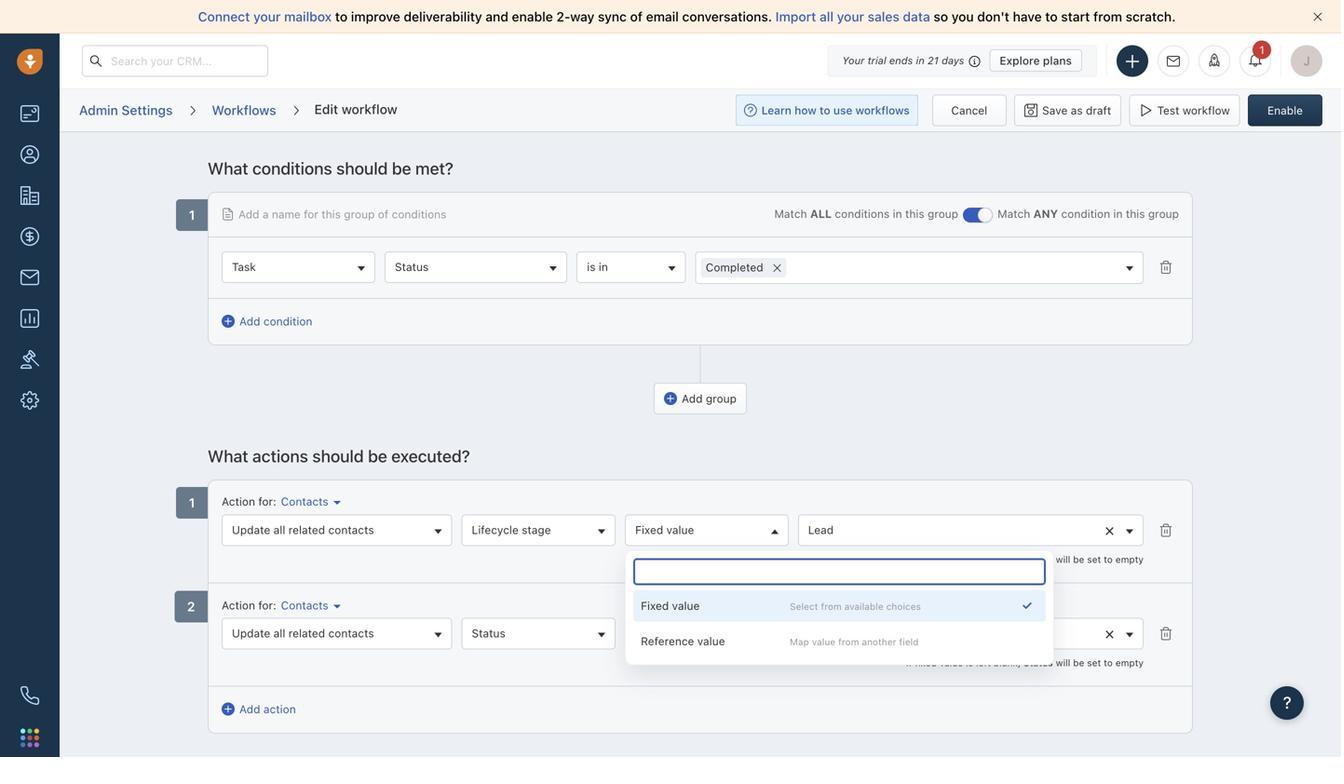 Task type: vqa. For each thing, say whether or not it's contained in the screenshot.
Custom to the top
no



Task type: locate. For each thing, give the bounding box(es) containing it.
if up available
[[867, 554, 873, 565]]

from left another
[[839, 637, 859, 647]]

×
[[773, 257, 783, 277], [1105, 520, 1115, 540], [1105, 623, 1115, 643]]

scratch.
[[1126, 9, 1176, 24]]

add action
[[239, 703, 296, 716]]

1 contacts button from the top
[[276, 494, 341, 510]]

import all your sales data link
[[776, 9, 934, 24]]

status button
[[385, 252, 568, 283], [462, 618, 616, 650]]

1 : from the top
[[273, 495, 276, 508]]

1 vertical spatial will
[[1056, 658, 1071, 669]]

0 vertical spatial lifecycle
[[472, 523, 519, 536]]

0 horizontal spatial fixed
[[876, 554, 898, 565]]

0 vertical spatial fixed value
[[636, 523, 694, 536]]

this for name
[[322, 208, 341, 221]]

contacts button
[[276, 494, 341, 510], [276, 598, 341, 614]]

0 horizontal spatial status
[[395, 260, 429, 273]]

lifecycle stage
[[472, 523, 551, 536]]

1 horizontal spatial lifecycle
[[984, 554, 1025, 565]]

select from available choices
[[790, 601, 921, 612]]

0 vertical spatial ×
[[773, 257, 783, 277]]

update all related contacts button
[[222, 515, 452, 546], [222, 618, 452, 650]]

1 vertical spatial blank,
[[994, 658, 1021, 669]]

all right import
[[820, 9, 834, 24]]

2 horizontal spatial conditions
[[835, 207, 890, 220]]

condition down task button
[[264, 315, 312, 328]]

1 vertical spatial should
[[312, 446, 364, 466]]

what down workflows link
[[208, 158, 248, 178]]

from
[[1094, 9, 1123, 24], [821, 601, 842, 612], [839, 637, 859, 647]]

fixed value inside dropdown button
[[636, 523, 694, 536]]

0 vertical spatial contacts button
[[276, 494, 341, 510]]

for for lifecycle stage
[[258, 495, 273, 508]]

1 horizontal spatial stage
[[1028, 554, 1053, 565]]

update all related contacts down actions
[[232, 523, 374, 536]]

should
[[336, 158, 388, 178], [312, 446, 364, 466]]

1 vertical spatial condition
[[264, 315, 312, 328]]

2 horizontal spatial is
[[966, 658, 974, 669]]

0 vertical spatial empty
[[1116, 554, 1144, 565]]

1 vertical spatial lifecycle
[[984, 554, 1025, 565]]

map
[[790, 637, 809, 647]]

fixed
[[876, 554, 898, 565], [915, 658, 937, 669]]

1 vertical spatial action for :
[[222, 599, 276, 612]]

this for conditions
[[906, 207, 925, 220]]

1 vertical spatial update all related contacts button
[[222, 618, 452, 650]]

executed?
[[392, 446, 470, 466]]

0 vertical spatial fixed
[[876, 554, 898, 565]]

0 horizontal spatial is
[[587, 260, 596, 273]]

1 vertical spatial set
[[1088, 658, 1101, 669]]

update up add action link
[[232, 627, 270, 640]]

× for lead
[[1105, 520, 1115, 540]]

left for contacted
[[976, 658, 991, 669]]

1 empty from the top
[[1116, 554, 1144, 565]]

0 horizontal spatial condition
[[264, 315, 312, 328]]

import
[[776, 9, 817, 24]]

all for status
[[274, 627, 285, 640]]

is for lead
[[927, 554, 934, 565]]

1 vertical spatial :
[[273, 599, 276, 612]]

2 vertical spatial is
[[966, 658, 974, 669]]

task button
[[222, 252, 375, 283]]

of down what conditions should be met?
[[378, 208, 389, 221]]

action for status
[[222, 599, 255, 612]]

add
[[239, 208, 259, 221], [239, 315, 260, 328], [682, 392, 703, 405], [239, 703, 260, 716]]

1 vertical spatial if
[[906, 658, 912, 669]]

1 horizontal spatial blank,
[[994, 658, 1021, 669]]

add inside button
[[239, 703, 260, 716]]

0 vertical spatial :
[[273, 495, 276, 508]]

1 contacts from the top
[[281, 495, 329, 508]]

all
[[820, 9, 834, 24], [274, 523, 285, 536], [274, 627, 285, 640]]

match left any
[[998, 207, 1031, 220]]

2 match from the left
[[998, 207, 1031, 220]]

workflow right edit
[[342, 101, 398, 117]]

0 horizontal spatial this
[[322, 208, 341, 221]]

0 horizontal spatial blank,
[[954, 554, 981, 565]]

2 vertical spatial fixed value
[[636, 627, 694, 640]]

your left 'sales'
[[837, 9, 865, 24]]

blank,
[[954, 554, 981, 565], [994, 658, 1021, 669]]

2 contacts button from the top
[[276, 598, 341, 614]]

1 horizontal spatial of
[[630, 9, 643, 24]]

all
[[811, 207, 832, 220]]

add inside button
[[682, 392, 703, 405]]

conditions down met?
[[392, 208, 447, 221]]

add for add group
[[682, 392, 703, 405]]

fixed up choices
[[876, 554, 898, 565]]

0 vertical spatial update all related contacts button
[[222, 515, 452, 546]]

0 vertical spatial for
[[304, 208, 319, 221]]

all down actions
[[274, 523, 285, 536]]

2 horizontal spatial status
[[1024, 658, 1053, 669]]

connect your mailbox link
[[198, 9, 335, 24]]

email
[[646, 9, 679, 24]]

of
[[630, 9, 643, 24], [378, 208, 389, 221]]

2 action from the top
[[222, 599, 255, 612]]

2 vertical spatial fixed
[[636, 627, 664, 640]]

workflow inside button
[[1183, 104, 1230, 117]]

so
[[934, 9, 949, 24]]

1 vertical spatial contacts button
[[276, 598, 341, 614]]

match left all
[[775, 207, 807, 220]]

should for actions
[[312, 446, 364, 466]]

1 update all related contacts button from the top
[[222, 515, 452, 546]]

0 vertical spatial all
[[820, 9, 834, 24]]

of right 'sync' at top left
[[630, 9, 643, 24]]

what
[[208, 158, 248, 178], [208, 446, 248, 466]]

all for lifecycle stage
[[274, 523, 285, 536]]

enable
[[512, 9, 553, 24]]

0 horizontal spatial match
[[775, 207, 807, 220]]

actions
[[252, 446, 308, 466]]

list box
[[634, 590, 1046, 657]]

match all conditions in this group
[[775, 207, 959, 220]]

1 related from the top
[[289, 523, 325, 536]]

workflows
[[212, 102, 276, 118]]

if down field
[[906, 658, 912, 669]]

1 vertical spatial status button
[[462, 618, 616, 650]]

1 horizontal spatial this
[[906, 207, 925, 220]]

0 horizontal spatial stage
[[522, 523, 551, 536]]

0 vertical spatial should
[[336, 158, 388, 178]]

1 vertical spatial related
[[289, 627, 325, 640]]

1 vertical spatial fixed
[[641, 599, 669, 612]]

2 vertical spatial from
[[839, 637, 859, 647]]

test workflow button
[[1130, 95, 1241, 126]]

plans
[[1043, 54, 1072, 67]]

0 vertical spatial status
[[395, 260, 429, 273]]

0 vertical spatial condition
[[1062, 207, 1111, 220]]

2 related from the top
[[289, 627, 325, 640]]

1 horizontal spatial is
[[927, 554, 934, 565]]

from right start
[[1094, 9, 1123, 24]]

if fixed value is left blank, status will be set to empty
[[906, 658, 1144, 669]]

start
[[1062, 9, 1090, 24]]

in for condition
[[1114, 207, 1123, 220]]

fixed value button
[[625, 618, 789, 650]]

0 horizontal spatial lifecycle
[[472, 523, 519, 536]]

action
[[264, 703, 296, 716]]

1 vertical spatial all
[[274, 523, 285, 536]]

status
[[395, 260, 429, 273], [472, 627, 506, 640], [1024, 658, 1053, 669]]

workflow for edit workflow
[[342, 101, 398, 117]]

sales
[[868, 9, 900, 24]]

lifecycle inside 'button'
[[472, 523, 519, 536]]

fixed value for lead
[[636, 523, 694, 536]]

save as draft
[[1043, 104, 1112, 117]]

2 update all related contacts button from the top
[[222, 618, 452, 650]]

1 what from the top
[[208, 158, 248, 178]]

be
[[392, 158, 411, 178], [368, 446, 387, 466], [1074, 554, 1085, 565], [1074, 658, 1085, 669]]

value
[[667, 523, 694, 536], [900, 554, 924, 565], [672, 599, 700, 612], [667, 627, 694, 640], [698, 635, 725, 648], [812, 637, 836, 647], [940, 658, 964, 669]]

lifecycle stage button
[[462, 515, 616, 546]]

group
[[928, 207, 959, 220], [1149, 207, 1180, 220], [344, 208, 375, 221], [706, 392, 737, 405]]

related for lifecycle stage
[[289, 523, 325, 536]]

update all related contacts up action
[[232, 627, 374, 640]]

set
[[1088, 554, 1101, 565], [1088, 658, 1101, 669]]

workflow
[[342, 101, 398, 117], [1183, 104, 1230, 117]]

related
[[289, 523, 325, 536], [289, 627, 325, 640]]

1 update all related contacts from the top
[[232, 523, 374, 536]]

conditions right all
[[835, 207, 890, 220]]

0 vertical spatial status button
[[385, 252, 568, 283]]

1 vertical spatial for
[[258, 495, 273, 508]]

is
[[587, 260, 596, 273], [927, 554, 934, 565], [966, 658, 974, 669]]

condition right any
[[1062, 207, 1111, 220]]

workflow right the test
[[1183, 104, 1230, 117]]

condition
[[1062, 207, 1111, 220], [264, 315, 312, 328]]

update for status
[[232, 627, 270, 640]]

1 action from the top
[[222, 495, 255, 508]]

should for conditions
[[336, 158, 388, 178]]

contacts for lifecycle stage
[[328, 523, 374, 536]]

0 vertical spatial contacts
[[281, 495, 329, 508]]

for for status
[[258, 599, 273, 612]]

0 vertical spatial action
[[222, 495, 255, 508]]

1 vertical spatial left
[[976, 658, 991, 669]]

2 contacts from the top
[[328, 627, 374, 640]]

add for add a name for this group of conditions
[[239, 208, 259, 221]]

1 vertical spatial update
[[232, 627, 270, 640]]

1 set from the top
[[1088, 554, 1101, 565]]

1 vertical spatial what
[[208, 446, 248, 466]]

1 vertical spatial contacts
[[328, 627, 374, 640]]

explore plans link
[[990, 49, 1083, 72]]

1 horizontal spatial fixed
[[915, 658, 937, 669]]

another
[[862, 637, 897, 647]]

will
[[1056, 554, 1071, 565], [1056, 658, 1071, 669]]

fixed for contacted
[[915, 658, 937, 669]]

1 vertical spatial status
[[472, 627, 506, 640]]

× button
[[768, 257, 787, 278]]

2 contacts from the top
[[281, 599, 329, 612]]

× for contacted
[[1105, 623, 1115, 643]]

0 vertical spatial is
[[587, 260, 596, 273]]

all up action
[[274, 627, 285, 640]]

left
[[937, 554, 952, 565], [976, 658, 991, 669]]

edit workflow
[[314, 101, 398, 117]]

contacts for status
[[281, 599, 329, 612]]

None search field
[[634, 558, 1046, 585]]

from right the select
[[821, 601, 842, 612]]

0 vertical spatial if
[[867, 554, 873, 565]]

2 what from the top
[[208, 446, 248, 466]]

2 vertical spatial all
[[274, 627, 285, 640]]

0 horizontal spatial conditions
[[252, 158, 332, 178]]

1 horizontal spatial your
[[837, 9, 865, 24]]

in inside button
[[599, 260, 608, 273]]

way
[[570, 9, 595, 24]]

fixed inside button
[[636, 627, 664, 640]]

0 vertical spatial blank,
[[954, 554, 981, 565]]

blank, for contacted
[[994, 658, 1021, 669]]

1 vertical spatial action
[[222, 599, 255, 612]]

2 will from the top
[[1056, 658, 1071, 669]]

what left actions
[[208, 446, 248, 466]]

0 horizontal spatial left
[[937, 554, 952, 565]]

related up action
[[289, 627, 325, 640]]

0 vertical spatial update
[[232, 523, 270, 536]]

0 horizontal spatial of
[[378, 208, 389, 221]]

1 vertical spatial contacts
[[281, 599, 329, 612]]

0 vertical spatial from
[[1094, 9, 1123, 24]]

1 action for : from the top
[[222, 495, 276, 508]]

group for match any condition in this group
[[1149, 207, 1180, 220]]

1 vertical spatial stage
[[1028, 554, 1053, 565]]

1
[[1260, 43, 1265, 56]]

match
[[775, 207, 807, 220], [998, 207, 1031, 220]]

2 action for : from the top
[[222, 599, 276, 612]]

for
[[304, 208, 319, 221], [258, 495, 273, 508], [258, 599, 273, 612]]

1 horizontal spatial left
[[976, 658, 991, 669]]

1 vertical spatial fixed value
[[641, 599, 700, 612]]

related down actions
[[289, 523, 325, 536]]

:
[[273, 495, 276, 508], [273, 599, 276, 612]]

1 vertical spatial empty
[[1116, 658, 1144, 669]]

2 vertical spatial ×
[[1105, 623, 1115, 643]]

select
[[790, 601, 818, 612]]

0 vertical spatial will
[[1056, 554, 1071, 565]]

in for ends
[[916, 55, 925, 67]]

explore
[[1000, 54, 1040, 67]]

fixed value inside button
[[636, 627, 694, 640]]

0 vertical spatial action for :
[[222, 495, 276, 508]]

1 vertical spatial ×
[[1105, 520, 1115, 540]]

fixed for lead
[[876, 554, 898, 565]]

fixed value inside list box
[[641, 599, 700, 612]]

conditions
[[252, 158, 332, 178], [835, 207, 890, 220], [392, 208, 447, 221]]

update all related contacts for status
[[232, 627, 374, 640]]

you
[[952, 9, 974, 24]]

should up add a name for this group of conditions
[[336, 158, 388, 178]]

0 horizontal spatial if
[[867, 554, 873, 565]]

1 vertical spatial fixed
[[915, 658, 937, 669]]

contacts for status
[[328, 627, 374, 640]]

conditions up name
[[252, 158, 332, 178]]

2 your from the left
[[837, 9, 865, 24]]

0 vertical spatial of
[[630, 9, 643, 24]]

1 horizontal spatial match
[[998, 207, 1031, 220]]

ends
[[890, 55, 913, 67]]

0 vertical spatial contacts
[[328, 523, 374, 536]]

0 vertical spatial left
[[937, 554, 952, 565]]

and
[[486, 9, 509, 24]]

1 vertical spatial update all related contacts
[[232, 627, 374, 640]]

add condition link
[[222, 313, 312, 330]]

× inside button
[[773, 257, 783, 277]]

1 update from the top
[[232, 523, 270, 536]]

should right actions
[[312, 446, 364, 466]]

add for add action
[[239, 703, 260, 716]]

in
[[916, 55, 925, 67], [893, 207, 902, 220], [1114, 207, 1123, 220], [599, 260, 608, 273]]

your
[[253, 9, 281, 24], [837, 9, 865, 24]]

1 horizontal spatial status
[[472, 627, 506, 640]]

2 empty from the top
[[1116, 658, 1144, 669]]

1 horizontal spatial if
[[906, 658, 912, 669]]

2 : from the top
[[273, 599, 276, 612]]

a
[[263, 208, 269, 221]]

connect
[[198, 9, 250, 24]]

2 update all related contacts from the top
[[232, 627, 374, 640]]

1 your from the left
[[253, 9, 281, 24]]

your left mailbox
[[253, 9, 281, 24]]

0 horizontal spatial your
[[253, 9, 281, 24]]

update down actions
[[232, 523, 270, 536]]

0 horizontal spatial workflow
[[342, 101, 398, 117]]

2 update from the top
[[232, 627, 270, 640]]

1 match from the left
[[775, 207, 807, 220]]

1 horizontal spatial conditions
[[392, 208, 447, 221]]

update for lifecycle stage
[[232, 523, 270, 536]]

0 vertical spatial set
[[1088, 554, 1101, 565]]

1 contacts from the top
[[328, 523, 374, 536]]

fixed inside dropdown button
[[636, 523, 664, 536]]

Search your CRM... text field
[[82, 45, 268, 77]]

add inside 'link'
[[239, 315, 260, 328]]

fixed down field
[[915, 658, 937, 669]]

update
[[232, 523, 270, 536], [232, 627, 270, 640]]

1 vertical spatial is
[[927, 554, 934, 565]]

2 vertical spatial for
[[258, 599, 273, 612]]

0 vertical spatial stage
[[522, 523, 551, 536]]

match any condition in this group
[[998, 207, 1180, 220]]

action for : for status
[[222, 599, 276, 612]]



Task type: describe. For each thing, give the bounding box(es) containing it.
your
[[843, 55, 865, 67]]

test workflow
[[1158, 104, 1230, 117]]

add group button
[[654, 383, 747, 415]]

add action button
[[222, 701, 315, 720]]

task
[[232, 260, 256, 273]]

connect your mailbox to improve deliverability and enable 2-way sync of email conversations. import all your sales data so you don't have to start from scratch.
[[198, 9, 1176, 24]]

admin
[[79, 102, 118, 118]]

if for lead
[[867, 554, 873, 565]]

1 link
[[1240, 41, 1272, 77]]

status button for is in
[[385, 252, 568, 283]]

lead
[[808, 523, 834, 536]]

any
[[1034, 207, 1059, 220]]

freshworks switcher image
[[20, 729, 39, 747]]

left for lead
[[937, 554, 952, 565]]

match for match any condition in this group
[[998, 207, 1031, 220]]

fixed for lifecycle stage
[[636, 523, 664, 536]]

map value from another field
[[790, 637, 919, 647]]

reference
[[641, 635, 694, 648]]

2 vertical spatial status
[[1024, 658, 1053, 669]]

completed
[[706, 261, 764, 274]]

what for what actions should be executed?
[[208, 446, 248, 466]]

reference value
[[641, 635, 725, 648]]

if fixed value is left blank, lifecycle stage will be set to empty
[[867, 554, 1144, 565]]

as
[[1071, 104, 1083, 117]]

test
[[1158, 104, 1180, 117]]

save as draft button
[[1015, 95, 1122, 126]]

what's new image
[[1208, 54, 1221, 67]]

add group
[[682, 392, 737, 405]]

2 set from the top
[[1088, 658, 1101, 669]]

contacts for lifecycle stage
[[281, 495, 329, 508]]

condition inside 'link'
[[264, 315, 312, 328]]

: for lifecycle stage
[[273, 495, 276, 508]]

if for contacted
[[906, 658, 912, 669]]

trial
[[868, 55, 887, 67]]

list box containing fixed value
[[634, 590, 1046, 657]]

contacted
[[808, 627, 863, 640]]

in for conditions
[[893, 207, 902, 220]]

what conditions should be met?
[[208, 158, 454, 178]]

stage inside 'button'
[[522, 523, 551, 536]]

edit
[[314, 101, 338, 117]]

fixed for status
[[636, 627, 664, 640]]

cancel
[[952, 104, 988, 117]]

add condition
[[239, 315, 312, 328]]

is in
[[587, 260, 608, 273]]

1 vertical spatial from
[[821, 601, 842, 612]]

1 horizontal spatial condition
[[1062, 207, 1111, 220]]

data
[[903, 9, 931, 24]]

fixed value for contacted
[[636, 627, 694, 640]]

add action link
[[222, 701, 296, 718]]

choices
[[887, 601, 921, 612]]

is in button
[[577, 252, 686, 283]]

met?
[[416, 158, 454, 178]]

update all related contacts for lifecycle stage
[[232, 523, 374, 536]]

what actions should be executed?
[[208, 446, 470, 466]]

close image
[[1314, 12, 1323, 21]]

21
[[928, 55, 939, 67]]

group for add a name for this group of conditions
[[344, 208, 375, 221]]

workflow for test workflow
[[1183, 104, 1230, 117]]

: for status
[[273, 599, 276, 612]]

enable
[[1268, 104, 1303, 117]]

2-
[[557, 9, 570, 24]]

don't
[[978, 9, 1010, 24]]

mailbox
[[284, 9, 332, 24]]

name
[[272, 208, 301, 221]]

fixed value button
[[625, 515, 789, 546]]

settings
[[122, 102, 173, 118]]

draft
[[1086, 104, 1112, 117]]

1 vertical spatial of
[[378, 208, 389, 221]]

sync
[[598, 9, 627, 24]]

is inside button
[[587, 260, 596, 273]]

action for : for lifecycle stage
[[222, 495, 276, 508]]

your trial ends in 21 days
[[843, 55, 965, 67]]

phone element
[[11, 677, 48, 715]]

blank, for lead
[[954, 554, 981, 565]]

enable button
[[1248, 95, 1323, 126]]

group for match all conditions in this group
[[928, 207, 959, 220]]

this for condition
[[1126, 207, 1145, 220]]

value inside dropdown button
[[667, 523, 694, 536]]

what for what conditions should be met?
[[208, 158, 248, 178]]

phone image
[[20, 687, 39, 705]]

available
[[845, 601, 884, 612]]

contacts button for lifecycle stage
[[276, 494, 341, 510]]

status for update all related contacts
[[472, 627, 506, 640]]

have
[[1013, 9, 1042, 24]]

workflows link
[[211, 96, 277, 125]]

admin settings link
[[78, 96, 174, 125]]

improve
[[351, 9, 400, 24]]

days
[[942, 55, 965, 67]]

action for lifecycle stage
[[222, 495, 255, 508]]

update all related contacts button for status
[[222, 618, 452, 650]]

field
[[899, 637, 919, 647]]

add for add condition
[[239, 315, 260, 328]]

cancel button
[[932, 95, 1007, 126]]

1 will from the top
[[1056, 554, 1071, 565]]

deliverability
[[404, 9, 482, 24]]

value inside button
[[667, 627, 694, 640]]

explore plans
[[1000, 54, 1072, 67]]

related for status
[[289, 627, 325, 640]]

match for match all conditions in this group
[[775, 207, 807, 220]]

status for task
[[395, 260, 429, 273]]

group inside button
[[706, 392, 737, 405]]

conversations.
[[682, 9, 772, 24]]

save
[[1043, 104, 1068, 117]]

add a name for this group of conditions
[[239, 208, 447, 221]]

update all related contacts button for lifecycle stage
[[222, 515, 452, 546]]

admin settings
[[79, 102, 173, 118]]

is for contacted
[[966, 658, 974, 669]]

contacts button for status
[[276, 598, 341, 614]]

status button for fixed value
[[462, 618, 616, 650]]

properties image
[[20, 350, 39, 369]]



